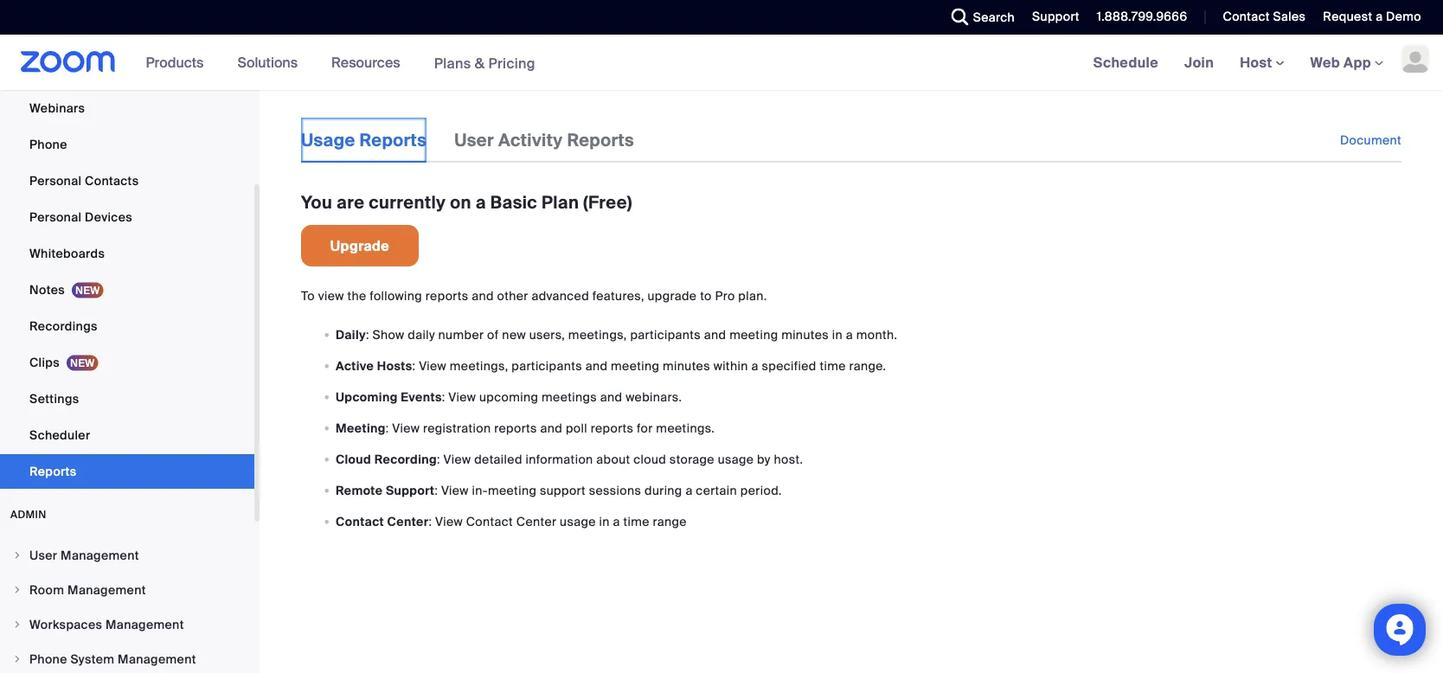 Task type: locate. For each thing, give the bounding box(es) containing it.
contact down in-
[[466, 514, 513, 530]]

search
[[974, 9, 1015, 25]]

personal contacts
[[29, 173, 139, 189]]

reports up number
[[426, 288, 469, 304]]

user management
[[29, 547, 139, 564]]

phone inside phone system management menu item
[[29, 651, 67, 667]]

settings link
[[0, 382, 254, 416]]

1 horizontal spatial usage
[[718, 451, 754, 467]]

0 horizontal spatial time
[[624, 514, 650, 530]]

2 horizontal spatial reports
[[591, 420, 634, 436]]

1 vertical spatial meeting
[[611, 358, 660, 374]]

0 vertical spatial phone
[[29, 136, 67, 152]]

personal up personal devices
[[29, 173, 82, 189]]

you
[[301, 191, 333, 213]]

upgrade button
[[301, 225, 419, 267]]

in left month.
[[832, 327, 843, 343]]

personal devices
[[29, 209, 132, 225]]

banner containing products
[[0, 35, 1444, 91]]

right image inside room management menu item
[[12, 585, 23, 596]]

phone down "webinars" at left top
[[29, 136, 67, 152]]

1 horizontal spatial center
[[516, 514, 557, 530]]

1.888.799.9666 button
[[1084, 0, 1192, 35], [1097, 9, 1188, 25]]

meeting down daily : show daily number of new users, meetings, participants and meeting minutes in a month.
[[611, 358, 660, 374]]

0 vertical spatial minutes
[[782, 327, 829, 343]]

web app button
[[1311, 53, 1384, 71]]

time
[[820, 358, 846, 374], [624, 514, 650, 530]]

storage
[[670, 451, 715, 467]]

0 vertical spatial personal
[[29, 173, 82, 189]]

0 vertical spatial time
[[820, 358, 846, 374]]

:
[[366, 327, 369, 343], [413, 358, 416, 374], [442, 389, 445, 405], [386, 420, 389, 436], [437, 451, 440, 467], [435, 483, 438, 499], [429, 514, 432, 530]]

management inside the workspaces management menu item
[[106, 617, 184, 633]]

1 vertical spatial right image
[[12, 620, 23, 630]]

tabs of report home tab list
[[301, 118, 662, 163]]

view for center
[[435, 514, 463, 530]]

2 horizontal spatial contact
[[1223, 9, 1270, 25]]

and left poll
[[541, 420, 563, 436]]

management up 'workspaces management'
[[68, 582, 146, 598]]

1 horizontal spatial meetings,
[[569, 327, 627, 343]]

request
[[1324, 9, 1373, 25]]

events
[[401, 389, 442, 405]]

by
[[757, 451, 771, 467]]

plans & pricing link
[[434, 54, 536, 72], [434, 54, 536, 72]]

0 horizontal spatial participants
[[512, 358, 582, 374]]

center down remote support : view in-meeting support sessions during a certain period.
[[516, 514, 557, 530]]

0 horizontal spatial user
[[29, 547, 57, 564]]

contact for contact center : view contact center usage in a time range
[[336, 514, 384, 530]]

web
[[1311, 53, 1341, 71]]

personal contacts link
[[0, 164, 254, 198]]

user right right icon
[[29, 547, 57, 564]]

2 center from the left
[[516, 514, 557, 530]]

1 vertical spatial participants
[[512, 358, 582, 374]]

participants
[[630, 327, 701, 343], [512, 358, 582, 374]]

reports up currently
[[360, 129, 427, 151]]

usage left by
[[718, 451, 754, 467]]

user for user management
[[29, 547, 57, 564]]

2 vertical spatial right image
[[12, 654, 23, 665]]

center down recording
[[387, 514, 429, 530]]

1 horizontal spatial meeting
[[611, 358, 660, 374]]

1 horizontal spatial reports
[[494, 420, 537, 436]]

scheduler
[[29, 427, 90, 443]]

user left activity
[[455, 129, 494, 151]]

management down the workspaces management menu item on the bottom left of page
[[118, 651, 196, 667]]

0 horizontal spatial contact
[[336, 514, 384, 530]]

host
[[1241, 53, 1276, 71]]

view for hosts
[[419, 358, 447, 374]]

poll
[[566, 420, 588, 436]]

1 center from the left
[[387, 514, 429, 530]]

0 vertical spatial participants
[[630, 327, 701, 343]]

phone inside the phone link
[[29, 136, 67, 152]]

reports down scheduler
[[29, 464, 77, 480]]

2 personal from the top
[[29, 209, 82, 225]]

a right within
[[752, 358, 759, 374]]

usage down support
[[560, 514, 596, 530]]

participants down users,
[[512, 358, 582, 374]]

1 vertical spatial meetings,
[[450, 358, 509, 374]]

right image
[[12, 585, 23, 596], [12, 620, 23, 630], [12, 654, 23, 665]]

0 vertical spatial user
[[455, 129, 494, 151]]

participants down "upgrade" on the top of the page
[[630, 327, 701, 343]]

view up recording
[[392, 420, 420, 436]]

and down daily : show daily number of new users, meetings, participants and meeting minutes in a month.
[[586, 358, 608, 374]]

0 vertical spatial in
[[832, 327, 843, 343]]

3 right image from the top
[[12, 654, 23, 665]]

meeting up contact center : view contact center usage in a time range at the left bottom
[[488, 483, 537, 499]]

1 right image from the top
[[12, 585, 23, 596]]

&
[[475, 54, 485, 72]]

reports down upcoming events : view upcoming meetings and webinars.
[[494, 420, 537, 436]]

2 horizontal spatial reports
[[567, 129, 635, 151]]

products button
[[146, 35, 212, 90]]

host button
[[1241, 53, 1285, 71]]

management inside room management menu item
[[68, 582, 146, 598]]

product information navigation
[[133, 35, 549, 91]]

sales
[[1274, 9, 1306, 25]]

plan.
[[739, 288, 767, 304]]

contact down remote
[[336, 514, 384, 530]]

activity
[[498, 129, 563, 151]]

support
[[1033, 9, 1080, 25], [386, 483, 435, 499]]

1 personal from the top
[[29, 173, 82, 189]]

management inside phone system management menu item
[[118, 651, 196, 667]]

on
[[450, 191, 472, 213]]

show
[[373, 327, 405, 343]]

workspaces
[[29, 617, 102, 633]]

0 vertical spatial meeting
[[730, 327, 779, 343]]

and
[[472, 288, 494, 304], [704, 327, 727, 343], [586, 358, 608, 374], [601, 389, 623, 405], [541, 420, 563, 436]]

: up the registration
[[442, 389, 445, 405]]

upcoming
[[336, 389, 398, 405]]

meetings, up active hosts : view meetings, participants and meeting minutes within a specified time range.
[[569, 327, 627, 343]]

profile picture image
[[1402, 45, 1430, 73]]

0 vertical spatial meetings,
[[569, 327, 627, 343]]

personal up whiteboards
[[29, 209, 82, 225]]

contacts
[[85, 173, 139, 189]]

right image inside phone system management menu item
[[12, 654, 23, 665]]

request a demo
[[1324, 9, 1422, 25]]

upcoming
[[479, 389, 539, 405]]

1.888.799.9666 button up schedule 'link'
[[1097, 9, 1188, 25]]

: down the registration
[[437, 451, 440, 467]]

0 horizontal spatial reports
[[29, 464, 77, 480]]

: up events
[[413, 358, 416, 374]]

in
[[832, 327, 843, 343], [599, 514, 610, 530]]

banner
[[0, 35, 1444, 91]]

for
[[637, 420, 653, 436]]

about
[[597, 451, 631, 467]]

contact for contact sales
[[1223, 9, 1270, 25]]

0 horizontal spatial minutes
[[663, 358, 711, 374]]

minutes
[[782, 327, 829, 343], [663, 358, 711, 374]]

solutions button
[[238, 35, 306, 90]]

user
[[455, 129, 494, 151], [29, 547, 57, 564]]

meeting down the plan.
[[730, 327, 779, 343]]

month.
[[857, 327, 898, 343]]

webinars.
[[626, 389, 682, 405]]

upgrade
[[330, 237, 390, 255]]

right image left workspaces
[[12, 620, 23, 630]]

recording
[[374, 451, 437, 467]]

0 vertical spatial support
[[1033, 9, 1080, 25]]

daily
[[408, 327, 435, 343]]

document
[[1341, 132, 1402, 148]]

recordings link
[[0, 309, 254, 344]]

a left month.
[[846, 327, 853, 343]]

user inside menu item
[[29, 547, 57, 564]]

reports inside "link"
[[360, 129, 427, 151]]

reports up about
[[591, 420, 634, 436]]

contact center : view contact center usage in a time range
[[336, 514, 687, 530]]

support right search
[[1033, 9, 1080, 25]]

reports
[[360, 129, 427, 151], [567, 129, 635, 151], [29, 464, 77, 480]]

minutes left within
[[663, 358, 711, 374]]

right image left room on the left bottom of the page
[[12, 585, 23, 596]]

0 horizontal spatial center
[[387, 514, 429, 530]]

2 right image from the top
[[12, 620, 23, 630]]

phone system management menu item
[[0, 643, 254, 673]]

phone for phone system management
[[29, 651, 67, 667]]

meeting
[[730, 327, 779, 343], [611, 358, 660, 374], [488, 483, 537, 499]]

0 horizontal spatial meetings,
[[450, 358, 509, 374]]

contact left sales on the right top of page
[[1223, 9, 1270, 25]]

0 vertical spatial right image
[[12, 585, 23, 596]]

view down recording
[[435, 514, 463, 530]]

following
[[370, 288, 422, 304]]

usage
[[718, 451, 754, 467], [560, 514, 596, 530]]

view down the registration
[[444, 451, 471, 467]]

app
[[1344, 53, 1372, 71]]

1 vertical spatial in
[[599, 514, 610, 530]]

1 horizontal spatial user
[[455, 129, 494, 151]]

1 vertical spatial support
[[386, 483, 435, 499]]

minutes up specified
[[782, 327, 829, 343]]

user inside tabs of report home tab list
[[455, 129, 494, 151]]

view up the registration
[[449, 389, 476, 405]]

center
[[387, 514, 429, 530], [516, 514, 557, 530]]

1 vertical spatial usage
[[560, 514, 596, 530]]

management inside user management menu item
[[61, 547, 139, 564]]

1 phone from the top
[[29, 136, 67, 152]]

support
[[540, 483, 586, 499]]

meetings, down of
[[450, 358, 509, 374]]

: down recording
[[429, 514, 432, 530]]

0 horizontal spatial meeting
[[488, 483, 537, 499]]

management up the room management
[[61, 547, 139, 564]]

time left range.
[[820, 358, 846, 374]]

1 vertical spatial user
[[29, 547, 57, 564]]

meeting : view registration reports and poll reports for meetings.
[[336, 420, 715, 436]]

1 vertical spatial phone
[[29, 651, 67, 667]]

a
[[1376, 9, 1384, 25], [476, 191, 486, 213], [846, 327, 853, 343], [752, 358, 759, 374], [686, 483, 693, 499], [613, 514, 620, 530]]

schedule link
[[1081, 35, 1172, 90]]

right image left system on the left bottom
[[12, 654, 23, 665]]

personal
[[29, 173, 82, 189], [29, 209, 82, 225]]

management up phone system management menu item
[[106, 617, 184, 633]]

view left in-
[[441, 483, 469, 499]]

period.
[[741, 483, 782, 499]]

range
[[653, 514, 687, 530]]

remote support : view in-meeting support sessions during a certain period.
[[336, 483, 782, 499]]

: left in-
[[435, 483, 438, 499]]

in down "sessions"
[[599, 514, 610, 530]]

phone link
[[0, 127, 254, 162]]

management for workspaces management
[[106, 617, 184, 633]]

reports link
[[0, 454, 254, 489]]

personal for personal devices
[[29, 209, 82, 225]]

phone system management
[[29, 651, 196, 667]]

view down daily
[[419, 358, 447, 374]]

phone
[[29, 136, 67, 152], [29, 651, 67, 667]]

a down "sessions"
[[613, 514, 620, 530]]

2 horizontal spatial meeting
[[730, 327, 779, 343]]

right image inside the workspaces management menu item
[[12, 620, 23, 630]]

meetings,
[[569, 327, 627, 343], [450, 358, 509, 374]]

daily : show daily number of new users, meetings, participants and meeting minutes in a month.
[[336, 327, 898, 343]]

1 vertical spatial personal
[[29, 209, 82, 225]]

settings
[[29, 391, 79, 407]]

plan
[[542, 191, 579, 213]]

to
[[301, 288, 315, 304]]

phone down workspaces
[[29, 651, 67, 667]]

2 phone from the top
[[29, 651, 67, 667]]

1 horizontal spatial reports
[[360, 129, 427, 151]]

0 horizontal spatial reports
[[426, 288, 469, 304]]

clips link
[[0, 345, 254, 380]]

reports up (free)
[[567, 129, 635, 151]]

time left range
[[624, 514, 650, 530]]

support down recording
[[386, 483, 435, 499]]

admin
[[10, 508, 47, 522]]



Task type: describe. For each thing, give the bounding box(es) containing it.
a right 'during'
[[686, 483, 693, 499]]

and up within
[[704, 327, 727, 343]]

view
[[318, 288, 344, 304]]

cloud
[[634, 451, 667, 467]]

join link
[[1172, 35, 1228, 90]]

0 horizontal spatial usage
[[560, 514, 596, 530]]

notes link
[[0, 273, 254, 307]]

reports inside personal menu menu
[[29, 464, 77, 480]]

room
[[29, 582, 64, 598]]

are
[[337, 191, 365, 213]]

currently
[[369, 191, 446, 213]]

host.
[[774, 451, 803, 467]]

management for room management
[[68, 582, 146, 598]]

: up recording
[[386, 420, 389, 436]]

1.888.799.9666
[[1097, 9, 1188, 25]]

and down active hosts : view meetings, participants and meeting minutes within a specified time range.
[[601, 389, 623, 405]]

: left show
[[366, 327, 369, 343]]

meetings navigation
[[1081, 35, 1444, 91]]

resources
[[332, 53, 400, 71]]

specified
[[762, 358, 817, 374]]

during
[[645, 483, 683, 499]]

1 horizontal spatial contact
[[466, 514, 513, 530]]

right image for phone system management
[[12, 654, 23, 665]]

: for recording
[[437, 451, 440, 467]]

0 vertical spatial usage
[[718, 451, 754, 467]]

of
[[487, 327, 499, 343]]

within
[[714, 358, 748, 374]]

reports for following
[[426, 288, 469, 304]]

user for user activity reports
[[455, 129, 494, 151]]

admin menu menu
[[0, 539, 254, 673]]

and left other on the left top
[[472, 288, 494, 304]]

remote
[[336, 483, 383, 499]]

cloud
[[336, 451, 371, 467]]

right image
[[12, 551, 23, 561]]

schedule
[[1094, 53, 1159, 71]]

notes
[[29, 282, 65, 298]]

registration
[[423, 420, 491, 436]]

to view the following reports and other advanced features, upgrade to pro plan.
[[301, 288, 767, 304]]

active hosts : view meetings, participants and meeting minutes within a specified time range.
[[336, 358, 887, 374]]

hosts
[[377, 358, 413, 374]]

2 vertical spatial meeting
[[488, 483, 537, 499]]

usage reports link
[[301, 118, 427, 163]]

demo
[[1387, 9, 1422, 25]]

room management menu item
[[0, 574, 254, 607]]

: for support
[[435, 483, 438, 499]]

to
[[700, 288, 712, 304]]

resources button
[[332, 35, 408, 90]]

management for user management
[[61, 547, 139, 564]]

document link
[[1341, 118, 1402, 163]]

basic
[[491, 191, 538, 213]]

1 horizontal spatial minutes
[[782, 327, 829, 343]]

in-
[[472, 483, 488, 499]]

users,
[[529, 327, 565, 343]]

zoom logo image
[[21, 51, 116, 73]]

usage
[[301, 129, 355, 151]]

the
[[347, 288, 367, 304]]

information
[[526, 451, 593, 467]]

features,
[[593, 288, 645, 304]]

1 vertical spatial minutes
[[663, 358, 711, 374]]

other
[[497, 288, 529, 304]]

plans
[[434, 54, 471, 72]]

view for recording
[[444, 451, 471, 467]]

contact sales
[[1223, 9, 1306, 25]]

whiteboards link
[[0, 236, 254, 271]]

workspaces management menu item
[[0, 609, 254, 641]]

: for events
[[442, 389, 445, 405]]

: for center
[[429, 514, 432, 530]]

side navigation navigation
[[0, 0, 260, 673]]

1 horizontal spatial support
[[1033, 9, 1080, 25]]

webinars link
[[0, 91, 254, 126]]

user activity reports link
[[455, 118, 635, 163]]

pro
[[715, 288, 735, 304]]

right image for room management
[[12, 585, 23, 596]]

user management menu item
[[0, 539, 254, 572]]

sessions
[[589, 483, 642, 499]]

view for events
[[449, 389, 476, 405]]

1 horizontal spatial time
[[820, 358, 846, 374]]

recordings
[[29, 318, 98, 334]]

phone for phone
[[29, 136, 67, 152]]

: for hosts
[[413, 358, 416, 374]]

whiteboards
[[29, 245, 105, 261]]

view for support
[[441, 483, 469, 499]]

right image for workspaces management
[[12, 620, 23, 630]]

a left demo
[[1376, 9, 1384, 25]]

usage reports
[[301, 129, 427, 151]]

plans & pricing
[[434, 54, 536, 72]]

new
[[502, 327, 526, 343]]

certain
[[696, 483, 738, 499]]

(free)
[[584, 191, 632, 213]]

1 vertical spatial time
[[624, 514, 650, 530]]

personal menu menu
[[0, 0, 254, 491]]

upgrade
[[648, 288, 697, 304]]

reports for registration
[[494, 420, 537, 436]]

you are currently on a basic plan (free)
[[301, 191, 632, 213]]

range.
[[850, 358, 887, 374]]

search button
[[939, 0, 1020, 35]]

clips
[[29, 354, 60, 370]]

a right the on
[[476, 191, 486, 213]]

daily
[[336, 327, 366, 343]]

1 horizontal spatial in
[[832, 327, 843, 343]]

1 horizontal spatial participants
[[630, 327, 701, 343]]

solutions
[[238, 53, 298, 71]]

workspaces management
[[29, 617, 184, 633]]

devices
[[85, 209, 132, 225]]

0 horizontal spatial support
[[386, 483, 435, 499]]

1.888.799.9666 button up schedule at top right
[[1084, 0, 1192, 35]]

room management
[[29, 582, 146, 598]]

active
[[336, 358, 374, 374]]

meetings.
[[656, 420, 715, 436]]

scheduler link
[[0, 418, 254, 453]]

0 horizontal spatial in
[[599, 514, 610, 530]]

upcoming events : view upcoming meetings and webinars.
[[336, 389, 682, 405]]

webinars
[[29, 100, 85, 116]]

personal for personal contacts
[[29, 173, 82, 189]]

meeting
[[336, 420, 386, 436]]

system
[[70, 651, 115, 667]]



Task type: vqa. For each thing, say whether or not it's contained in the screenshot.
the bottommost usage
yes



